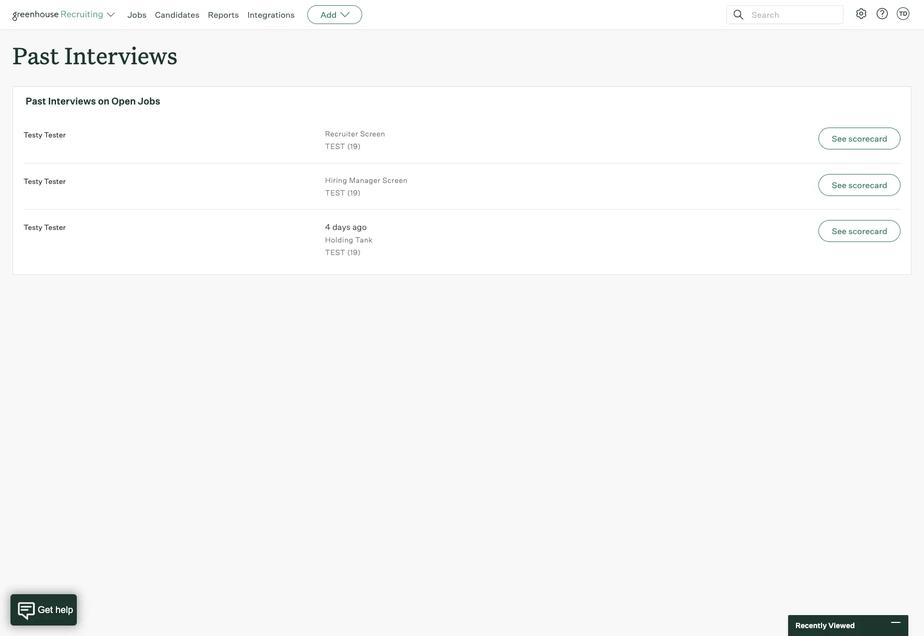 Task type: describe. For each thing, give the bounding box(es) containing it.
see scorecard link for hiring manager screen
[[627, 174, 901, 196]]

Search text field
[[750, 7, 834, 22]]

past for past interviews on open jobs
[[26, 95, 46, 107]]

4 days ago holding tank test (19)
[[325, 222, 373, 257]]

tester for recruiter screen
[[44, 130, 66, 139]]

testy tester link for recruiter
[[24, 130, 66, 139]]

interviews for past interviews on open jobs
[[48, 95, 96, 107]]

td button
[[896, 5, 912, 22]]

scorecard for hiring manager screen
[[849, 180, 888, 190]]

testy tester link for hiring
[[24, 177, 66, 186]]

on
[[98, 95, 110, 107]]

candidates link
[[155, 9, 200, 20]]

3 testy tester link from the top
[[24, 223, 66, 232]]

reports
[[208, 9, 239, 20]]

td button
[[898, 7, 910, 20]]

test inside 4 days ago holding tank test (19)
[[325, 248, 346, 257]]

integrations
[[248, 9, 295, 20]]

testy for hiring
[[24, 177, 42, 186]]

(19) inside hiring manager screen test (19)
[[348, 188, 361, 197]]

greenhouse recruiting image
[[13, 8, 107, 21]]

recruiter screen test (19)
[[325, 129, 386, 151]]

3 see from the top
[[833, 226, 847, 237]]

interviews for past interviews
[[64, 40, 178, 71]]

hiring manager screen test (19)
[[325, 176, 408, 197]]

3 see scorecard link from the top
[[627, 220, 901, 242]]

past for past interviews
[[13, 40, 59, 71]]

(19) inside recruiter screen test (19)
[[348, 142, 361, 151]]

ago
[[353, 222, 367, 232]]

3 testy tester from the top
[[24, 223, 66, 232]]

add
[[321, 9, 337, 20]]

candidates
[[155, 9, 200, 20]]



Task type: locate. For each thing, give the bounding box(es) containing it.
0 vertical spatial scorecard
[[849, 133, 888, 144]]

jobs link
[[128, 9, 147, 20]]

test down hiring
[[325, 188, 346, 197]]

2 vertical spatial see scorecard
[[833, 226, 888, 237]]

recently viewed
[[796, 622, 856, 630]]

(19) down manager
[[348, 188, 361, 197]]

0 vertical spatial testy tester
[[24, 130, 66, 139]]

test
[[325, 142, 346, 151], [325, 188, 346, 197], [325, 248, 346, 257]]

3 test from the top
[[325, 248, 346, 257]]

2 vertical spatial tester
[[44, 223, 66, 232]]

(19) down 'tank' on the top of page
[[348, 248, 361, 257]]

2 vertical spatial testy tester link
[[24, 223, 66, 232]]

(19) inside 4 days ago holding tank test (19)
[[348, 248, 361, 257]]

see scorecard for hiring manager screen
[[833, 180, 888, 190]]

2 vertical spatial scorecard
[[849, 226, 888, 237]]

3 tester from the top
[[44, 223, 66, 232]]

1 vertical spatial tester
[[44, 177, 66, 186]]

hiring
[[325, 176, 348, 185]]

0 vertical spatial test
[[325, 142, 346, 151]]

manager
[[349, 176, 381, 185]]

recently
[[796, 622, 828, 630]]

screen right manager
[[383, 176, 408, 185]]

interviews left on
[[48, 95, 96, 107]]

1 testy tester link from the top
[[24, 130, 66, 139]]

1 vertical spatial test
[[325, 188, 346, 197]]

test down holding
[[325, 248, 346, 257]]

0 vertical spatial testy
[[24, 130, 42, 139]]

scorecard
[[849, 133, 888, 144], [849, 180, 888, 190], [849, 226, 888, 237]]

2 test from the top
[[325, 188, 346, 197]]

integrations link
[[248, 9, 295, 20]]

2 vertical spatial test
[[325, 248, 346, 257]]

screen inside recruiter screen test (19)
[[361, 129, 386, 138]]

0 vertical spatial interviews
[[64, 40, 178, 71]]

0 vertical spatial tester
[[44, 130, 66, 139]]

td
[[900, 10, 908, 17]]

test inside recruiter screen test (19)
[[325, 142, 346, 151]]

screen inside hiring manager screen test (19)
[[383, 176, 408, 185]]

0 vertical spatial see
[[833, 133, 847, 144]]

testy tester for recruiter
[[24, 130, 66, 139]]

2 vertical spatial testy
[[24, 223, 42, 232]]

open
[[112, 95, 136, 107]]

3 testy from the top
[[24, 223, 42, 232]]

add button
[[308, 5, 363, 24]]

past interviews
[[13, 40, 178, 71]]

viewed
[[829, 622, 856, 630]]

1 vertical spatial (19)
[[348, 188, 361, 197]]

0 vertical spatial jobs
[[128, 9, 147, 20]]

interviews down jobs link
[[64, 40, 178, 71]]

testy tester for hiring
[[24, 177, 66, 186]]

2 vertical spatial testy tester
[[24, 223, 66, 232]]

testy
[[24, 130, 42, 139], [24, 177, 42, 186], [24, 223, 42, 232]]

2 testy from the top
[[24, 177, 42, 186]]

1 vertical spatial see scorecard
[[833, 180, 888, 190]]

see for recruiter screen
[[833, 133, 847, 144]]

jobs
[[128, 9, 147, 20], [138, 95, 160, 107]]

jobs right open at the top left
[[138, 95, 160, 107]]

2 see scorecard from the top
[[833, 180, 888, 190]]

4
[[325, 222, 331, 232]]

1 see scorecard link from the top
[[627, 128, 901, 150]]

2 scorecard from the top
[[849, 180, 888, 190]]

(19)
[[348, 142, 361, 151], [348, 188, 361, 197], [348, 248, 361, 257]]

jobs left candidates link
[[128, 9, 147, 20]]

1 test from the top
[[325, 142, 346, 151]]

1 (19) from the top
[[348, 142, 361, 151]]

tank
[[356, 236, 373, 244]]

1 vertical spatial jobs
[[138, 95, 160, 107]]

tester
[[44, 130, 66, 139], [44, 177, 66, 186], [44, 223, 66, 232]]

0 vertical spatial (19)
[[348, 142, 361, 151]]

holding
[[325, 236, 354, 244]]

3 see scorecard from the top
[[833, 226, 888, 237]]

1 vertical spatial interviews
[[48, 95, 96, 107]]

past interviews on open jobs
[[26, 95, 160, 107]]

screen right "recruiter"
[[361, 129, 386, 138]]

2 tester from the top
[[44, 177, 66, 186]]

2 testy tester link from the top
[[24, 177, 66, 186]]

see scorecard link
[[627, 128, 901, 150], [627, 174, 901, 196], [627, 220, 901, 242]]

recruiter
[[325, 129, 359, 138]]

2 vertical spatial (19)
[[348, 248, 361, 257]]

2 vertical spatial see scorecard link
[[627, 220, 901, 242]]

see
[[833, 133, 847, 144], [833, 180, 847, 190], [833, 226, 847, 237]]

0 vertical spatial past
[[13, 40, 59, 71]]

1 vertical spatial testy tester link
[[24, 177, 66, 186]]

configure image
[[856, 7, 868, 20]]

1 vertical spatial testy
[[24, 177, 42, 186]]

1 testy tester from the top
[[24, 130, 66, 139]]

2 (19) from the top
[[348, 188, 361, 197]]

days
[[333, 222, 351, 232]]

see scorecard for recruiter screen
[[833, 133, 888, 144]]

0 vertical spatial screen
[[361, 129, 386, 138]]

1 scorecard from the top
[[849, 133, 888, 144]]

see scorecard
[[833, 133, 888, 144], [833, 180, 888, 190], [833, 226, 888, 237]]

1 vertical spatial scorecard
[[849, 180, 888, 190]]

screen
[[361, 129, 386, 138], [383, 176, 408, 185]]

scorecard for recruiter screen
[[849, 133, 888, 144]]

test down "recruiter"
[[325, 142, 346, 151]]

testy tester link
[[24, 130, 66, 139], [24, 177, 66, 186], [24, 223, 66, 232]]

1 vertical spatial see scorecard link
[[627, 174, 901, 196]]

1 see from the top
[[833, 133, 847, 144]]

2 see scorecard link from the top
[[627, 174, 901, 196]]

2 see from the top
[[833, 180, 847, 190]]

0 vertical spatial testy tester link
[[24, 130, 66, 139]]

0 vertical spatial see scorecard
[[833, 133, 888, 144]]

1 vertical spatial screen
[[383, 176, 408, 185]]

1 vertical spatial past
[[26, 95, 46, 107]]

1 tester from the top
[[44, 130, 66, 139]]

(19) down "recruiter"
[[348, 142, 361, 151]]

2 vertical spatial see
[[833, 226, 847, 237]]

3 (19) from the top
[[348, 248, 361, 257]]

testy tester
[[24, 130, 66, 139], [24, 177, 66, 186], [24, 223, 66, 232]]

see scorecard link for recruiter screen
[[627, 128, 901, 150]]

test inside hiring manager screen test (19)
[[325, 188, 346, 197]]

1 testy from the top
[[24, 130, 42, 139]]

tester for hiring manager screen
[[44, 177, 66, 186]]

testy for recruiter
[[24, 130, 42, 139]]

2 testy tester from the top
[[24, 177, 66, 186]]

1 vertical spatial testy tester
[[24, 177, 66, 186]]

reports link
[[208, 9, 239, 20]]

interviews
[[64, 40, 178, 71], [48, 95, 96, 107]]

3 scorecard from the top
[[849, 226, 888, 237]]

0 vertical spatial see scorecard link
[[627, 128, 901, 150]]

past
[[13, 40, 59, 71], [26, 95, 46, 107]]

see for hiring manager screen
[[833, 180, 847, 190]]

1 see scorecard from the top
[[833, 133, 888, 144]]

1 vertical spatial see
[[833, 180, 847, 190]]



Task type: vqa. For each thing, say whether or not it's contained in the screenshot.
second Testy Tester link from the top of the page
yes



